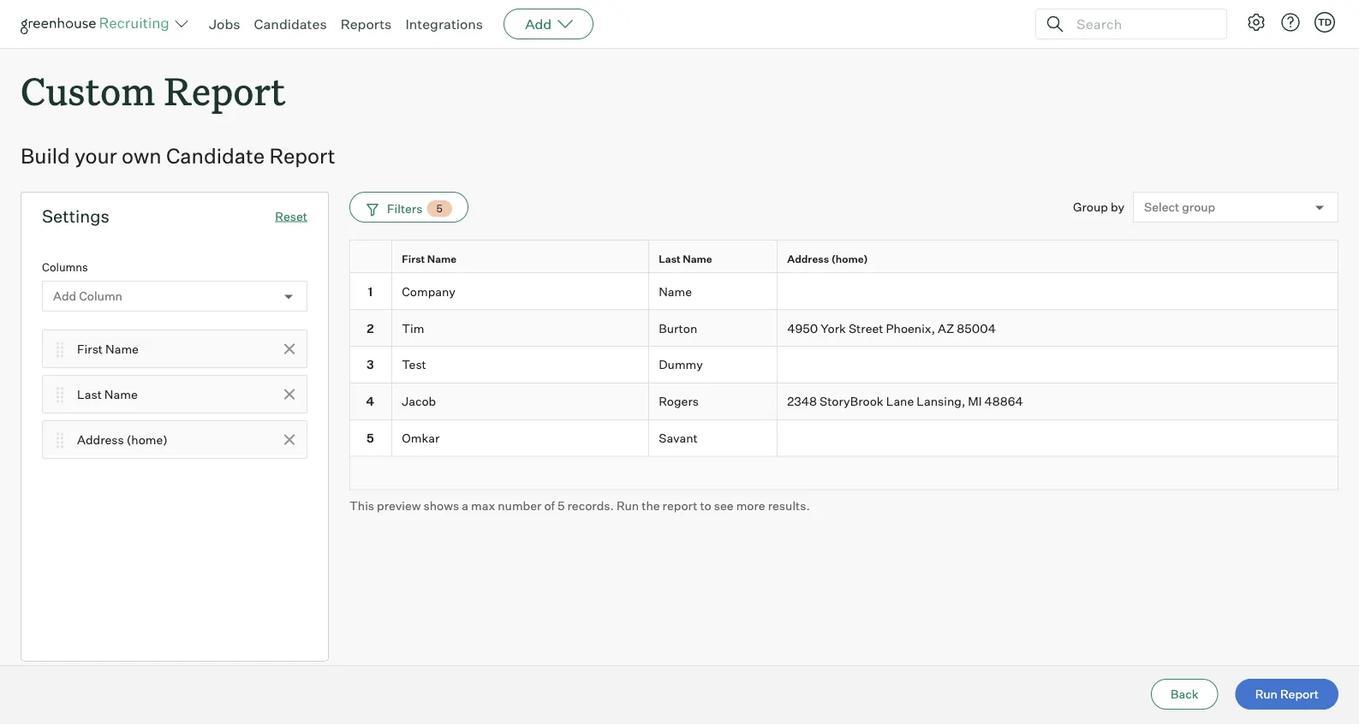 Task type: describe. For each thing, give the bounding box(es) containing it.
name inside the first name "column header"
[[427, 252, 457, 265]]

dummy
[[659, 357, 703, 372]]

0 horizontal spatial first
[[77, 341, 103, 356]]

1 vertical spatial first name
[[77, 341, 139, 356]]

first name column header
[[392, 241, 653, 277]]

your
[[74, 143, 117, 169]]

of
[[544, 498, 555, 513]]

report for run report
[[1280, 687, 1319, 702]]

td
[[1318, 16, 1332, 28]]

by
[[1111, 200, 1124, 215]]

custom report
[[21, 65, 286, 116]]

cell for savant
[[778, 420, 1338, 457]]

more
[[736, 498, 765, 513]]

1 cell
[[349, 273, 392, 310]]

address (home) inside row
[[787, 252, 868, 265]]

build
[[21, 143, 70, 169]]

reports link
[[341, 15, 392, 33]]

a
[[462, 498, 468, 513]]

cell for dummy
[[778, 347, 1338, 384]]

build your own candidate report
[[21, 143, 335, 169]]

first name inside "column header"
[[402, 252, 457, 265]]

shows
[[423, 498, 459, 513]]

4 cell
[[349, 384, 392, 420]]

select
[[1144, 200, 1179, 215]]

candidates link
[[254, 15, 327, 33]]

report for custom report
[[164, 65, 286, 116]]

this preview shows a max number of 5 records. run the report to see more results.
[[349, 498, 810, 513]]

1 vertical spatial address (home)
[[77, 432, 168, 447]]

filters
[[387, 201, 423, 216]]

settings
[[42, 206, 109, 227]]

results.
[[768, 498, 810, 513]]

columns
[[42, 260, 88, 274]]

2348 storybrook lane lansing, mi 48864
[[787, 394, 1023, 409]]

test
[[402, 357, 426, 372]]

integrations
[[405, 15, 483, 33]]

(home) inside row
[[831, 252, 868, 265]]

2 cell
[[349, 310, 392, 347]]

group by
[[1073, 200, 1124, 215]]

1 vertical spatial (home)
[[127, 432, 168, 447]]

td button
[[1315, 12, 1335, 33]]

company
[[402, 284, 456, 299]]

candidates
[[254, 15, 327, 33]]

reset
[[275, 209, 307, 224]]

records.
[[567, 498, 614, 513]]

report
[[662, 498, 697, 513]]

group
[[1073, 200, 1108, 215]]

reset link
[[275, 209, 307, 224]]

add for add column
[[53, 289, 76, 304]]

1
[[368, 284, 373, 299]]

2 horizontal spatial 5
[[557, 498, 565, 513]]

the
[[642, 498, 660, 513]]

5 inside 5 cell
[[367, 431, 374, 446]]

85004
[[957, 321, 996, 336]]

add button
[[504, 9, 594, 39]]

run report
[[1255, 687, 1319, 702]]

1 vertical spatial address
[[77, 432, 124, 447]]

run inside button
[[1255, 687, 1278, 702]]

preview
[[377, 498, 421, 513]]

1 vertical spatial last name
[[77, 387, 138, 402]]

5 cell
[[349, 420, 392, 457]]

1 vertical spatial report
[[269, 143, 335, 169]]

to
[[700, 498, 711, 513]]

row containing 3
[[349, 347, 1338, 384]]

mi
[[968, 394, 982, 409]]

back
[[1171, 687, 1199, 702]]

row group containing 1
[[349, 273, 1338, 457]]

address inside row
[[787, 252, 829, 265]]

reports
[[341, 15, 392, 33]]

2348
[[787, 394, 817, 409]]

storybrook
[[819, 394, 883, 409]]

table containing 1
[[349, 240, 1338, 490]]



Task type: locate. For each thing, give the bounding box(es) containing it.
5 right 'of'
[[557, 498, 565, 513]]

0 vertical spatial (home)
[[831, 252, 868, 265]]

3 row from the top
[[349, 310, 1338, 347]]

name
[[427, 252, 457, 265], [683, 252, 712, 265], [659, 284, 692, 299], [105, 341, 139, 356], [104, 387, 138, 402]]

0 horizontal spatial address (home)
[[77, 432, 168, 447]]

1 horizontal spatial first
[[402, 252, 425, 265]]

table
[[349, 240, 1338, 490]]

row containing first name
[[349, 240, 1338, 277]]

0 horizontal spatial address
[[77, 432, 124, 447]]

select group
[[1144, 200, 1215, 215]]

row containing 2
[[349, 310, 1338, 347]]

jobs link
[[209, 15, 240, 33]]

3 cell
[[349, 347, 392, 384]]

3 cell from the top
[[778, 420, 1338, 457]]

0 horizontal spatial last name
[[77, 387, 138, 402]]

first name
[[402, 252, 457, 265], [77, 341, 139, 356]]

0 vertical spatial address (home)
[[787, 252, 868, 265]]

1 horizontal spatial last name
[[659, 252, 712, 265]]

1 horizontal spatial add
[[525, 15, 552, 33]]

2 vertical spatial report
[[1280, 687, 1319, 702]]

1 vertical spatial cell
[[778, 347, 1338, 384]]

first
[[402, 252, 425, 265], [77, 341, 103, 356]]

1 horizontal spatial address (home)
[[787, 252, 868, 265]]

1 vertical spatial run
[[1255, 687, 1278, 702]]

own
[[122, 143, 162, 169]]

phoenix,
[[886, 321, 935, 336]]

max
[[471, 498, 495, 513]]

number
[[498, 498, 542, 513]]

candidate
[[166, 143, 265, 169]]

add inside popup button
[[525, 15, 552, 33]]

0 vertical spatial report
[[164, 65, 286, 116]]

2 vertical spatial 5
[[557, 498, 565, 513]]

run
[[616, 498, 639, 513], [1255, 687, 1278, 702]]

add
[[525, 15, 552, 33], [53, 289, 76, 304]]

group
[[1182, 200, 1215, 215]]

first inside "column header"
[[402, 252, 425, 265]]

1 horizontal spatial (home)
[[831, 252, 868, 265]]

1 row from the top
[[349, 240, 1338, 277]]

1 vertical spatial add
[[53, 289, 76, 304]]

4
[[366, 394, 374, 409]]

see
[[714, 498, 734, 513]]

omkar
[[402, 431, 440, 446]]

row
[[349, 240, 1338, 277], [349, 273, 1338, 310], [349, 310, 1338, 347], [349, 347, 1338, 384], [349, 384, 1338, 420], [349, 420, 1338, 457]]

jacob
[[402, 394, 436, 409]]

add column
[[53, 289, 122, 304]]

lansing,
[[917, 394, 965, 409]]

0 horizontal spatial run
[[616, 498, 639, 513]]

1 vertical spatial first
[[77, 341, 103, 356]]

3
[[367, 357, 374, 372]]

lane
[[886, 394, 914, 409]]

2 cell from the top
[[778, 347, 1338, 384]]

2 vertical spatial cell
[[778, 420, 1338, 457]]

custom
[[21, 65, 155, 116]]

last name inside column header
[[659, 252, 712, 265]]

48864
[[984, 394, 1023, 409]]

savant
[[659, 431, 698, 446]]

1 vertical spatial last
[[77, 387, 102, 402]]

name inside the last name column header
[[683, 252, 712, 265]]

5 right filters
[[436, 202, 443, 215]]

4950
[[787, 321, 818, 336]]

cell
[[778, 273, 1338, 310], [778, 347, 1338, 384], [778, 420, 1338, 457]]

0 vertical spatial first
[[402, 252, 425, 265]]

configure image
[[1246, 12, 1267, 33]]

integrations link
[[405, 15, 483, 33]]

run left the
[[616, 498, 639, 513]]

0 vertical spatial 5
[[436, 202, 443, 215]]

5
[[436, 202, 443, 215], [367, 431, 374, 446], [557, 498, 565, 513]]

(home)
[[831, 252, 868, 265], [127, 432, 168, 447]]

row containing 4
[[349, 384, 1338, 420]]

report
[[164, 65, 286, 116], [269, 143, 335, 169], [1280, 687, 1319, 702]]

row group
[[349, 273, 1338, 457]]

york
[[821, 321, 846, 336]]

0 vertical spatial last name
[[659, 252, 712, 265]]

Search text field
[[1072, 12, 1211, 36]]

5 row from the top
[[349, 384, 1338, 420]]

0 vertical spatial add
[[525, 15, 552, 33]]

0 vertical spatial address
[[787, 252, 829, 265]]

address
[[787, 252, 829, 265], [77, 432, 124, 447]]

td button
[[1311, 9, 1338, 36]]

row containing 5
[[349, 420, 1338, 457]]

run report button
[[1235, 679, 1338, 710]]

1 vertical spatial 5
[[367, 431, 374, 446]]

rogers
[[659, 394, 699, 409]]

5 down 4 cell
[[367, 431, 374, 446]]

0 vertical spatial cell
[[778, 273, 1338, 310]]

0 horizontal spatial first name
[[77, 341, 139, 356]]

this
[[349, 498, 374, 513]]

0 horizontal spatial 5
[[367, 431, 374, 446]]

burton
[[659, 321, 697, 336]]

report inside run report button
[[1280, 687, 1319, 702]]

greenhouse recruiting image
[[21, 14, 175, 34]]

last inside column header
[[659, 252, 681, 265]]

address (home)
[[787, 252, 868, 265], [77, 432, 168, 447]]

1 horizontal spatial last
[[659, 252, 681, 265]]

0 horizontal spatial (home)
[[127, 432, 168, 447]]

first up company
[[402, 252, 425, 265]]

2 row from the top
[[349, 273, 1338, 310]]

0 horizontal spatial add
[[53, 289, 76, 304]]

row containing 1
[[349, 273, 1338, 310]]

1 horizontal spatial run
[[1255, 687, 1278, 702]]

add for add
[[525, 15, 552, 33]]

1 horizontal spatial address
[[787, 252, 829, 265]]

last
[[659, 252, 681, 265], [77, 387, 102, 402]]

last name
[[659, 252, 712, 265], [77, 387, 138, 402]]

first name up company
[[402, 252, 457, 265]]

4950 york street phoenix, az 85004
[[787, 321, 996, 336]]

az
[[938, 321, 954, 336]]

column
[[79, 289, 122, 304]]

street
[[849, 321, 883, 336]]

6 row from the top
[[349, 420, 1338, 457]]

first name down column
[[77, 341, 139, 356]]

cell for name
[[778, 273, 1338, 310]]

back button
[[1151, 679, 1218, 710]]

1 cell from the top
[[778, 273, 1338, 310]]

tim
[[402, 321, 424, 336]]

filter image
[[364, 202, 379, 216]]

4 row from the top
[[349, 347, 1338, 384]]

column header
[[349, 241, 396, 277]]

1 horizontal spatial first name
[[402, 252, 457, 265]]

0 vertical spatial last
[[659, 252, 681, 265]]

0 vertical spatial first name
[[402, 252, 457, 265]]

0 vertical spatial run
[[616, 498, 639, 513]]

2
[[367, 321, 374, 336]]

run right back
[[1255, 687, 1278, 702]]

last name column header
[[649, 241, 781, 277]]

0 horizontal spatial last
[[77, 387, 102, 402]]

1 horizontal spatial 5
[[436, 202, 443, 215]]

first down add column
[[77, 341, 103, 356]]

jobs
[[209, 15, 240, 33]]



Task type: vqa. For each thing, say whether or not it's contained in the screenshot.
BRANDON COLBY
no



